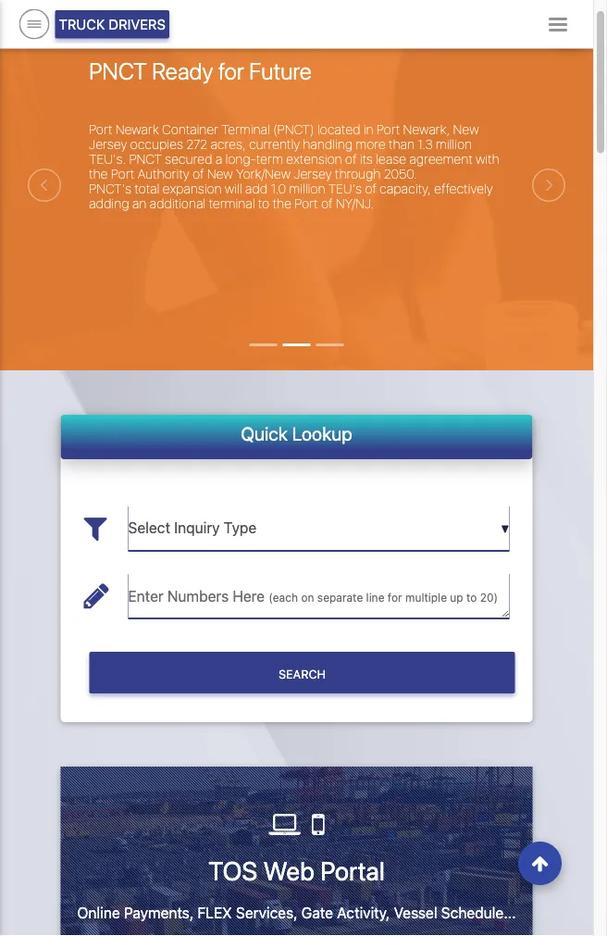 Task type: describe. For each thing, give the bounding box(es) containing it.
authority
[[138, 166, 190, 182]]

extension
[[286, 152, 342, 167]]

1 horizontal spatial jersey
[[294, 166, 332, 182]]

with
[[476, 152, 500, 167]]

term
[[256, 152, 283, 167]]

port up teu's.
[[89, 122, 113, 137]]

newark
[[116, 122, 159, 137]]

teu's
[[329, 181, 362, 197]]

will
[[225, 181, 242, 197]]

york/new
[[236, 166, 291, 182]]

for inside 'enter numbers here (each on separate line for multiple up to 20)'
[[388, 591, 403, 604]]

teu's.
[[89, 152, 126, 167]]

truck drivers
[[59, 16, 166, 32]]

truck drivers link
[[55, 10, 169, 38]]

online
[[77, 904, 120, 922]]

(each
[[269, 591, 298, 604]]

gate
[[302, 904, 334, 922]]

handling
[[303, 137, 353, 152]]

of left its
[[345, 152, 357, 167]]

through
[[335, 166, 381, 182]]

more
[[356, 137, 386, 152]]

of right 'teu's'
[[365, 181, 377, 197]]

truck
[[59, 16, 105, 32]]

0 vertical spatial the
[[89, 166, 108, 182]]

quick
[[241, 423, 288, 444]]

services,
[[236, 904, 298, 922]]

1.3
[[418, 137, 433, 152]]

1 vertical spatial new
[[207, 166, 233, 182]]

1 vertical spatial million
[[289, 181, 326, 197]]

newark,
[[403, 122, 450, 137]]

web
[[264, 856, 315, 886]]

terminal
[[209, 196, 255, 211]]

1.0
[[271, 181, 286, 197]]

enter
[[128, 588, 164, 605]]

payments,
[[124, 904, 194, 922]]

secured
[[165, 152, 213, 167]]

expansion
[[163, 181, 222, 197]]

located
[[318, 122, 361, 137]]

port newark container terminal (pnct) located in port newark, new jersey occupies 272 acres, currently handling more than 1.3 million teu's.                                 pnct secured a long-term extension of its lease agreement with the port authority of new york/new jersey through 2050. pnct's total expansion will add 1.0 million teu's of capacity,                                 effectively adding an additional terminal to the port of ny/nj.
[[89, 122, 500, 211]]

long-
[[226, 152, 256, 167]]

activity,
[[337, 904, 390, 922]]

0 horizontal spatial for
[[219, 58, 244, 85]]

container
[[162, 122, 219, 137]]

pnct ready for future image
[[0, 0, 608, 474]]

schedule...
[[442, 904, 517, 922]]

add
[[245, 181, 268, 197]]

on
[[301, 591, 314, 604]]

occupies
[[130, 137, 183, 152]]

flex
[[198, 904, 232, 922]]

port right 1.0 at the top left of the page
[[295, 196, 318, 211]]

quick lookup
[[241, 423, 353, 444]]



Task type: vqa. For each thing, say whether or not it's contained in the screenshot.
video image
no



Task type: locate. For each thing, give the bounding box(es) containing it.
a
[[216, 152, 223, 167]]

capacity,
[[380, 181, 432, 197]]

terminal
[[222, 122, 270, 137]]

million
[[436, 137, 472, 152], [289, 181, 326, 197]]

for right ready
[[219, 58, 244, 85]]

up
[[451, 591, 464, 604]]

1 vertical spatial for
[[388, 591, 403, 604]]

to left 1.0 at the top left of the page
[[258, 196, 270, 211]]

acres,
[[211, 137, 246, 152]]

vessel
[[394, 904, 438, 922]]

272
[[186, 137, 208, 152]]

separate
[[318, 591, 363, 604]]

the right add
[[273, 196, 292, 211]]

here
[[233, 588, 265, 605]]

total
[[135, 181, 160, 197]]

for
[[219, 58, 244, 85], [388, 591, 403, 604]]

agreement
[[410, 152, 473, 167]]

jersey
[[89, 137, 127, 152], [294, 166, 332, 182]]

None text field
[[128, 506, 510, 551], [128, 574, 510, 619], [128, 506, 510, 551], [128, 574, 510, 619]]

1 horizontal spatial the
[[273, 196, 292, 211]]

of
[[345, 152, 357, 167], [193, 166, 204, 182], [365, 181, 377, 197], [321, 196, 333, 211]]

1 horizontal spatial for
[[388, 591, 403, 604]]

drivers
[[109, 16, 166, 32]]

online payments, flex services, gate activity, vessel schedule...
[[77, 904, 517, 922]]

lease
[[376, 152, 407, 167]]

of left ny/nj.
[[321, 196, 333, 211]]

(pnct)
[[273, 122, 315, 137]]

additional
[[150, 196, 206, 211]]

0 horizontal spatial million
[[289, 181, 326, 197]]

future
[[249, 58, 312, 85]]

pnct's
[[89, 181, 132, 197]]

search
[[279, 667, 326, 681]]

20)
[[481, 591, 499, 604]]

1 vertical spatial pnct
[[129, 152, 162, 167]]

numbers
[[168, 588, 229, 605]]

lookup
[[292, 423, 353, 444]]

jersey up pnct's
[[89, 137, 127, 152]]

port left total
[[111, 166, 135, 182]]

1 horizontal spatial to
[[467, 591, 477, 604]]

to right up
[[467, 591, 477, 604]]

tos
[[209, 856, 258, 886]]

1 vertical spatial the
[[273, 196, 292, 211]]

to inside 'enter numbers here (each on separate line for multiple up to 20)'
[[467, 591, 477, 604]]

an
[[132, 196, 147, 211]]

search button
[[89, 652, 515, 694]]

▼
[[501, 523, 510, 536]]

new up with
[[453, 122, 479, 137]]

pnct ready for future
[[89, 58, 312, 85]]

new down the acres,
[[207, 166, 233, 182]]

effectively
[[435, 181, 493, 197]]

pnct down truck drivers link
[[89, 58, 147, 85]]

tos web portal
[[209, 856, 385, 886]]

0 horizontal spatial jersey
[[89, 137, 127, 152]]

0 vertical spatial to
[[258, 196, 270, 211]]

0 vertical spatial pnct
[[89, 58, 147, 85]]

the
[[89, 166, 108, 182], [273, 196, 292, 211]]

of left a
[[193, 166, 204, 182]]

0 vertical spatial million
[[436, 137, 472, 152]]

0 vertical spatial new
[[453, 122, 479, 137]]

pnct inside port newark container terminal (pnct) located in port newark, new jersey occupies 272 acres, currently handling more than 1.3 million teu's.                                 pnct secured a long-term extension of its lease agreement with the port authority of new york/new jersey through 2050. pnct's total expansion will add 1.0 million teu's of capacity,                                 effectively adding an additional terminal to the port of ny/nj.
[[129, 152, 162, 167]]

0 horizontal spatial to
[[258, 196, 270, 211]]

portal
[[320, 856, 385, 886]]

0 vertical spatial for
[[219, 58, 244, 85]]

adding
[[89, 196, 129, 211]]

port
[[89, 122, 113, 137], [377, 122, 400, 137], [111, 166, 135, 182], [295, 196, 318, 211]]

0 horizontal spatial new
[[207, 166, 233, 182]]

1 vertical spatial jersey
[[294, 166, 332, 182]]

2050.
[[384, 166, 417, 182]]

0 vertical spatial jersey
[[89, 137, 127, 152]]

1 horizontal spatial million
[[436, 137, 472, 152]]

multiple
[[406, 591, 447, 604]]

to
[[258, 196, 270, 211], [467, 591, 477, 604]]

pnct up total
[[129, 152, 162, 167]]

1 horizontal spatial new
[[453, 122, 479, 137]]

million right 1.3
[[436, 137, 472, 152]]

new
[[453, 122, 479, 137], [207, 166, 233, 182]]

the up adding
[[89, 166, 108, 182]]

ready
[[152, 58, 214, 85]]

pnct
[[89, 58, 147, 85], [129, 152, 162, 167]]

enter numbers here (each on separate line for multiple up to 20)
[[128, 588, 499, 605]]

million right 1.0 at the top left of the page
[[289, 181, 326, 197]]

in
[[364, 122, 374, 137]]

to inside port newark container terminal (pnct) located in port newark, new jersey occupies 272 acres, currently handling more than 1.3 million teu's.                                 pnct secured a long-term extension of its lease agreement with the port authority of new york/new jersey through 2050. pnct's total expansion will add 1.0 million teu's of capacity,                                 effectively adding an additional terminal to the port of ny/nj.
[[258, 196, 270, 211]]

currently
[[249, 137, 300, 152]]

its
[[360, 152, 373, 167]]

port right in
[[377, 122, 400, 137]]

jersey down handling
[[294, 166, 332, 182]]

for right line
[[388, 591, 403, 604]]

line
[[366, 591, 385, 604]]

0 horizontal spatial the
[[89, 166, 108, 182]]

ny/nj.
[[336, 196, 374, 211]]

than
[[389, 137, 415, 152]]

1 vertical spatial to
[[467, 591, 477, 604]]



